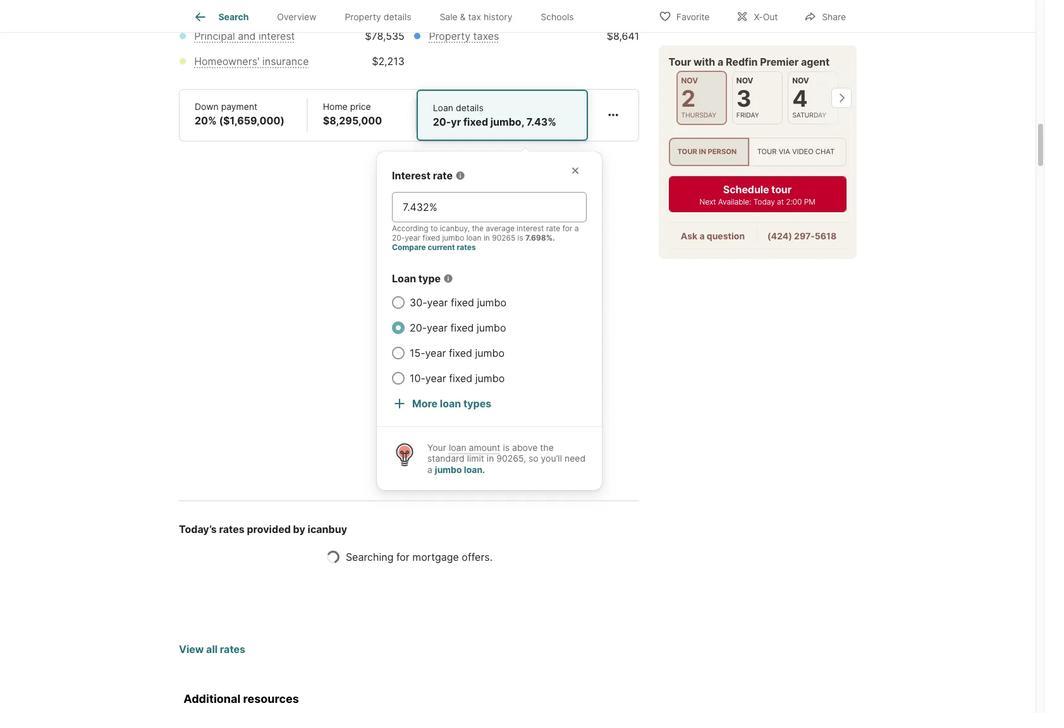 Task type: describe. For each thing, give the bounding box(es) containing it.
(424) 297-5618
[[768, 231, 837, 242]]

tour with a redfin premier agent
[[669, 56, 830, 68]]

provided
[[247, 524, 291, 536]]

4
[[793, 85, 808, 113]]

5618
[[815, 231, 837, 242]]

10-year fixed jumbo
[[410, 372, 505, 385]]

loan type
[[392, 272, 441, 285]]

nov for 4
[[793, 76, 810, 85]]

today's rates provided by icanbuy
[[179, 524, 347, 536]]

20- inside loan details 20-yr fixed jumbo, 7.43%
[[433, 116, 451, 128]]

view all rates
[[179, 644, 245, 657]]

15-year fixed jumbo
[[410, 347, 505, 360]]

$2,213
[[372, 55, 405, 68]]

favorite button
[[648, 3, 721, 29]]

for inside according to icanbuy, the average interest rate for a 20-year fixed jumbo loan in 90265 is 7.698 %. compare current rates
[[563, 224, 573, 233]]

principal and interest
[[194, 30, 295, 42]]

according to icanbuy, the average interest rate for a 20-year fixed jumbo loan in 90265 is 7.698 %. compare current rates
[[392, 224, 579, 252]]

loan details 20-yr fixed jumbo, 7.43%
[[433, 102, 557, 128]]

down
[[195, 101, 219, 112]]

home
[[323, 101, 348, 112]]

more
[[412, 398, 438, 410]]

year for 15-
[[425, 347, 446, 360]]

fixed for 15-year fixed jumbo
[[449, 347, 472, 360]]

schools
[[541, 12, 574, 22]]

10-
[[410, 372, 425, 385]]

the inside according to icanbuy, the average interest rate for a 20-year fixed jumbo loan in 90265 is 7.698 %. compare current rates
[[472, 224, 484, 233]]

tooltip containing interest rate
[[377, 142, 837, 491]]

a inside according to icanbuy, the average interest rate for a 20-year fixed jumbo loan in 90265 is 7.698 %. compare current rates
[[575, 224, 579, 233]]

property for property taxes
[[429, 30, 471, 42]]

a right with
[[718, 56, 724, 68]]

view all rates link
[[179, 644, 245, 657]]

x-
[[754, 11, 763, 22]]

a right ask
[[700, 231, 705, 242]]

1 vertical spatial 90265
[[497, 454, 524, 464]]

details for property details
[[384, 12, 411, 22]]

fixed inside loan details 20-yr fixed jumbo, 7.43%
[[463, 116, 488, 128]]

question
[[707, 231, 745, 242]]

tour for tour with a redfin premier agent
[[669, 56, 692, 68]]

30-year fixed jumbo radio
[[392, 296, 405, 309]]

tour in person
[[678, 148, 737, 156]]

taxes
[[473, 30, 499, 42]]

year for 10-
[[425, 372, 446, 385]]

0 horizontal spatial interest
[[259, 30, 295, 42]]

a inside ', so you'll need a'
[[427, 465, 432, 475]]

%.
[[546, 233, 555, 243]]

(424) 297-5618 link
[[768, 231, 837, 242]]

icanbuy,
[[440, 224, 470, 233]]

to
[[431, 224, 438, 233]]

rate inside according to icanbuy, the average interest rate for a 20-year fixed jumbo loan in 90265 is 7.698 %. compare current rates
[[546, 224, 560, 233]]

90265 inside according to icanbuy, the average interest rate for a 20-year fixed jumbo loan in 90265 is 7.698 %. compare current rates
[[492, 233, 516, 243]]

is inside according to icanbuy, the average interest rate for a 20-year fixed jumbo loan in 90265 is 7.698 %. compare current rates
[[518, 233, 523, 243]]

property taxes link
[[429, 30, 499, 42]]

compare current rates link
[[392, 243, 476, 252]]

($1,659,000)
[[219, 114, 285, 127]]

nov 4 saturday
[[793, 76, 827, 120]]

today's
[[179, 524, 217, 536]]

average
[[486, 224, 515, 233]]

more loan types
[[412, 398, 492, 410]]

amount
[[469, 443, 500, 453]]

home price $8,295,000
[[323, 101, 382, 127]]

20-year fixed jumbo
[[410, 322, 506, 334]]

standard
[[427, 454, 465, 464]]

available:
[[719, 197, 752, 207]]

homeowners'
[[194, 55, 260, 68]]

via
[[779, 148, 791, 156]]

loan.
[[464, 465, 485, 475]]

0 vertical spatial rate
[[433, 169, 453, 182]]

,
[[524, 454, 526, 464]]

redfin
[[726, 56, 758, 68]]

tax
[[468, 12, 481, 22]]

property details tab
[[331, 2, 426, 32]]

tour
[[772, 184, 792, 196]]

schedule tour next available: today at 2:00 pm
[[700, 184, 816, 207]]

7.698
[[526, 233, 546, 243]]

searching for mortgage offers. status
[[323, 548, 493, 568]]

yr
[[451, 116, 461, 128]]

interest rate
[[392, 169, 453, 182]]

2 vertical spatial 20-
[[410, 322, 427, 334]]

friday
[[737, 111, 760, 120]]

jumbo loan.
[[435, 465, 485, 475]]

resources
[[243, 693, 299, 707]]

year for 30-
[[427, 296, 448, 309]]

interest inside according to icanbuy, the average interest rate for a 20-year fixed jumbo loan in 90265 is 7.698 %. compare current rates
[[517, 224, 544, 233]]

is above the standard limit in
[[427, 443, 554, 464]]

ask a question
[[681, 231, 745, 242]]

none text field inside tooltip
[[403, 200, 576, 215]]

person
[[708, 148, 737, 156]]

schedule
[[724, 184, 770, 196]]

10-year fixed jumbo radio
[[392, 372, 405, 385]]

loan for loan details 20-yr fixed jumbo, 7.43%
[[433, 102, 453, 113]]

according
[[392, 224, 428, 233]]

property for property details
[[345, 12, 381, 22]]

down payment 20% ($1,659,000)
[[195, 101, 285, 127]]

20%
[[195, 114, 217, 127]]

by
[[293, 524, 305, 536]]

jumbo for 10-year fixed jumbo
[[475, 372, 505, 385]]

(424)
[[768, 231, 793, 242]]

nov for 3
[[737, 76, 754, 85]]

mortgage
[[413, 552, 459, 564]]

7.43%
[[527, 116, 557, 128]]

fixed for 20-year fixed jumbo
[[451, 322, 474, 334]]

jumbo for 30-year fixed jumbo
[[477, 296, 507, 309]]

15-year fixed jumbo radio
[[392, 347, 405, 360]]

297-
[[795, 231, 815, 242]]

ask a question link
[[681, 231, 745, 242]]



Task type: vqa. For each thing, say whether or not it's contained in the screenshot.
bath associated with $1,450 /mo
no



Task type: locate. For each thing, give the bounding box(es) containing it.
loan right more
[[440, 398, 461, 410]]

in inside "list box"
[[699, 148, 707, 156]]

rate right 7.698
[[546, 224, 560, 233]]

0 vertical spatial rates
[[457, 243, 476, 252]]

loan inside loan details 20-yr fixed jumbo, 7.43%
[[433, 102, 453, 113]]

1 horizontal spatial for
[[563, 224, 573, 233]]

rate right interest
[[433, 169, 453, 182]]

property down sale
[[429, 30, 471, 42]]

20- right "20-year fixed jumbo" option
[[410, 322, 427, 334]]

overview
[[277, 12, 317, 22]]

favorite
[[677, 11, 710, 22]]

loan inside tooltip
[[392, 272, 416, 285]]

details up yr
[[456, 102, 484, 113]]

0 vertical spatial loan
[[433, 102, 453, 113]]

tab list
[[179, 0, 598, 32]]

0 horizontal spatial nov
[[682, 76, 699, 85]]

price
[[350, 101, 371, 112]]

0 vertical spatial 90265
[[492, 233, 516, 243]]

90265 left 7.698
[[492, 233, 516, 243]]

0 vertical spatial interest
[[259, 30, 295, 42]]

0 vertical spatial property
[[345, 12, 381, 22]]

in right 'icanbuy,'
[[484, 233, 490, 243]]

property up $78,535
[[345, 12, 381, 22]]

0 horizontal spatial property
[[345, 12, 381, 22]]

the up the you'll
[[540, 443, 554, 453]]

0 horizontal spatial details
[[384, 12, 411, 22]]

tour for tour in person
[[678, 148, 698, 156]]

current
[[428, 243, 455, 252]]

jumbo down 30-year fixed jumbo
[[477, 322, 506, 334]]

0 vertical spatial the
[[472, 224, 484, 233]]

fixed inside according to icanbuy, the average interest rate for a 20-year fixed jumbo loan in 90265 is 7.698 %. compare current rates
[[423, 233, 440, 243]]

your loan amount
[[427, 443, 500, 453]]

insurance
[[262, 55, 309, 68]]

searching for mortgage offers.
[[346, 552, 493, 564]]

nov inside nov 4 saturday
[[793, 76, 810, 85]]

nov for 2
[[682, 76, 699, 85]]

jumbo,
[[491, 116, 524, 128]]

1 vertical spatial rates
[[219, 524, 245, 536]]

1 vertical spatial loan
[[440, 398, 461, 410]]

loan
[[467, 233, 482, 243], [440, 398, 461, 410], [449, 443, 466, 453]]

90265
[[492, 233, 516, 243], [497, 454, 524, 464]]

types
[[464, 398, 492, 410]]

1 vertical spatial 20-
[[392, 233, 405, 243]]

rates inside according to icanbuy, the average interest rate for a 20-year fixed jumbo loan in 90265 is 7.698 %. compare current rates
[[457, 243, 476, 252]]

1 vertical spatial rate
[[546, 224, 560, 233]]

interest left %.
[[517, 224, 544, 233]]

homeowners' insurance link
[[194, 55, 309, 68]]

tooltip
[[377, 142, 837, 491]]

1 horizontal spatial is
[[518, 233, 523, 243]]

details
[[384, 12, 411, 22], [456, 102, 484, 113]]

3 nov from the left
[[793, 76, 810, 85]]

tour
[[669, 56, 692, 68], [678, 148, 698, 156], [758, 148, 777, 156]]

lightbulb icon image
[[392, 443, 417, 468]]

1 vertical spatial details
[[456, 102, 484, 113]]

for inside status
[[396, 552, 410, 564]]

property details
[[345, 12, 411, 22]]

type
[[419, 272, 441, 285]]

jumbo for 20-year fixed jumbo
[[477, 322, 506, 334]]

tour for tour via video chat
[[758, 148, 777, 156]]

15-
[[410, 347, 425, 360]]

year down the type
[[427, 296, 448, 309]]

1 vertical spatial in
[[484, 233, 490, 243]]

rates down 'icanbuy,'
[[457, 243, 476, 252]]

a right %.
[[575, 224, 579, 233]]

tour left the person
[[678, 148, 698, 156]]

for
[[563, 224, 573, 233], [396, 552, 410, 564]]

2 horizontal spatial 20-
[[433, 116, 451, 128]]

details inside loan details 20-yr fixed jumbo, 7.43%
[[456, 102, 484, 113]]

0 horizontal spatial rate
[[433, 169, 453, 182]]

need
[[565, 454, 586, 464]]

year for 20-
[[427, 322, 448, 334]]

overview tab
[[263, 2, 331, 32]]

1 vertical spatial interest
[[517, 224, 544, 233]]

nov 2 thursday
[[682, 76, 717, 120]]

20-year fixed jumbo radio
[[392, 322, 405, 334]]

sale & tax history tab
[[426, 2, 527, 32]]

1 horizontal spatial loan
[[433, 102, 453, 113]]

year up more
[[425, 372, 446, 385]]

0 vertical spatial in
[[699, 148, 707, 156]]

a down standard
[[427, 465, 432, 475]]

0 vertical spatial 20-
[[433, 116, 451, 128]]

3
[[737, 85, 752, 113]]

is inside is above the standard limit in
[[503, 443, 510, 453]]

1 horizontal spatial the
[[540, 443, 554, 453]]

20- left to
[[392, 233, 405, 243]]

loan for loan type
[[392, 272, 416, 285]]

interest
[[392, 169, 431, 182]]

pm
[[804, 197, 816, 207]]

additional
[[183, 693, 241, 707]]

loan left average
[[467, 233, 482, 243]]

interest
[[259, 30, 295, 42], [517, 224, 544, 233]]

20- inside according to icanbuy, the average interest rate for a 20-year fixed jumbo loan in 90265 is 7.698 %. compare current rates
[[392, 233, 405, 243]]

tour left "via"
[[758, 148, 777, 156]]

list box containing tour in person
[[669, 138, 847, 166]]

2 vertical spatial in
[[487, 454, 494, 464]]

offers.
[[462, 552, 493, 564]]

icanbuy
[[308, 524, 347, 536]]

2 vertical spatial loan
[[449, 443, 466, 453]]

is left 7.698
[[518, 233, 523, 243]]

loan inside according to icanbuy, the average interest rate for a 20-year fixed jumbo loan in 90265 is 7.698 %. compare current rates
[[467, 233, 482, 243]]

20- up interest rate
[[433, 116, 451, 128]]

for left mortgage
[[396, 552, 410, 564]]

the left average
[[472, 224, 484, 233]]

0 horizontal spatial the
[[472, 224, 484, 233]]

$8,295,000
[[323, 114, 382, 127]]

a
[[718, 56, 724, 68], [575, 224, 579, 233], [700, 231, 705, 242], [427, 465, 432, 475]]

rates right "all"
[[220, 644, 245, 657]]

next image
[[832, 88, 852, 108]]

search link
[[193, 9, 249, 25]]

year left to
[[405, 233, 421, 243]]

next
[[700, 197, 717, 207]]

chat
[[816, 148, 835, 156]]

today
[[754, 197, 775, 207]]

2:00
[[786, 197, 802, 207]]

1 horizontal spatial details
[[456, 102, 484, 113]]

None button
[[677, 71, 727, 125], [733, 71, 783, 125], [788, 71, 839, 125], [677, 71, 727, 125], [733, 71, 783, 125], [788, 71, 839, 125]]

2 nov from the left
[[737, 76, 754, 85]]

so
[[529, 454, 539, 464]]

year
[[405, 233, 421, 243], [427, 296, 448, 309], [427, 322, 448, 334], [425, 347, 446, 360], [425, 372, 446, 385]]

nov down with
[[682, 76, 699, 85]]

1 nov from the left
[[682, 76, 699, 85]]

jumbo down the 20-year fixed jumbo
[[475, 347, 505, 360]]

details for loan details 20-yr fixed jumbo, 7.43%
[[456, 102, 484, 113]]

lightbulb icon element
[[392, 443, 427, 476]]

0 horizontal spatial loan
[[392, 272, 416, 285]]

in down amount
[[487, 454, 494, 464]]

fixed for 10-year fixed jumbo
[[449, 372, 473, 385]]

is
[[518, 233, 523, 243], [503, 443, 510, 453]]

fixed for 30-year fixed jumbo
[[451, 296, 474, 309]]

jumbo for 15-year fixed jumbo
[[475, 347, 505, 360]]

1 horizontal spatial 20-
[[410, 322, 427, 334]]

for right %.
[[563, 224, 573, 233]]

the
[[472, 224, 484, 233], [540, 443, 554, 453]]

history
[[484, 12, 513, 22]]

nov inside nov 3 friday
[[737, 76, 754, 85]]

0 horizontal spatial 20-
[[392, 233, 405, 243]]

tour left with
[[669, 56, 692, 68]]

30-
[[410, 296, 427, 309]]

rates right today's
[[219, 524, 245, 536]]

your
[[427, 443, 446, 453]]

2 horizontal spatial nov
[[793, 76, 810, 85]]

sale & tax history
[[440, 12, 513, 22]]

0 vertical spatial for
[[563, 224, 573, 233]]

1 horizontal spatial rate
[[546, 224, 560, 233]]

out
[[763, 11, 778, 22]]

the inside is above the standard limit in
[[540, 443, 554, 453]]

nov down redfin
[[737, 76, 754, 85]]

jumbo up types on the bottom of the page
[[475, 372, 505, 385]]

nov 3 friday
[[737, 76, 760, 120]]

property inside tab
[[345, 12, 381, 22]]

1 horizontal spatial nov
[[737, 76, 754, 85]]

jumbo inside according to icanbuy, the average interest rate for a 20-year fixed jumbo loan in 90265 is 7.698 %. compare current rates
[[442, 233, 464, 243]]

year inside according to icanbuy, the average interest rate for a 20-year fixed jumbo loan in 90265 is 7.698 %. compare current rates
[[405, 233, 421, 243]]

schools tab
[[527, 2, 588, 32]]

payment
[[221, 101, 258, 112]]

jumbo down standard
[[435, 465, 462, 475]]

loan amount link
[[449, 443, 500, 453]]

jumbo
[[442, 233, 464, 243], [477, 296, 507, 309], [477, 322, 506, 334], [475, 347, 505, 360], [475, 372, 505, 385], [435, 465, 462, 475]]

principal and interest link
[[194, 30, 295, 42]]

ask
[[681, 231, 698, 242]]

compare
[[392, 243, 426, 252]]

search
[[218, 12, 249, 22]]

nov down agent
[[793, 76, 810, 85]]

all
[[206, 644, 218, 657]]

1 vertical spatial the
[[540, 443, 554, 453]]

property taxes
[[429, 30, 499, 42]]

$78,535
[[365, 30, 405, 42]]

thursday
[[682, 111, 717, 120]]

1 vertical spatial property
[[429, 30, 471, 42]]

nov
[[682, 76, 699, 85], [737, 76, 754, 85], [793, 76, 810, 85]]

details inside tab
[[384, 12, 411, 22]]

0 horizontal spatial for
[[396, 552, 410, 564]]

1 horizontal spatial property
[[429, 30, 471, 42]]

1 vertical spatial for
[[396, 552, 410, 564]]

2 vertical spatial rates
[[220, 644, 245, 657]]

x-out
[[754, 11, 778, 22]]

jumbo right to
[[442, 233, 464, 243]]

x-out button
[[726, 3, 789, 29]]

1 horizontal spatial interest
[[517, 224, 544, 233]]

loan for types
[[440, 398, 461, 410]]

0 vertical spatial details
[[384, 12, 411, 22]]

and
[[238, 30, 256, 42]]

90265 down above
[[497, 454, 524, 464]]

saturday
[[793, 111, 827, 120]]

30-year fixed jumbo
[[410, 296, 507, 309]]

loan up standard
[[449, 443, 466, 453]]

share button
[[794, 3, 857, 29]]

tab list containing search
[[179, 0, 598, 32]]

0 vertical spatial loan
[[467, 233, 482, 243]]

0 horizontal spatial is
[[503, 443, 510, 453]]

list box
[[669, 138, 847, 166]]

is up ', so you'll need a'
[[503, 443, 510, 453]]

at
[[778, 197, 784, 207]]

None text field
[[403, 200, 576, 215]]

agent
[[802, 56, 830, 68]]

jumbo up the 20-year fixed jumbo
[[477, 296, 507, 309]]

interest up "insurance"
[[259, 30, 295, 42]]

in inside is above the standard limit in
[[487, 454, 494, 464]]

year up 10-
[[425, 347, 446, 360]]

0 vertical spatial is
[[518, 233, 523, 243]]

loan up 30-year fixed jumbo option
[[392, 272, 416, 285]]

in left the person
[[699, 148, 707, 156]]

loan up yr
[[433, 102, 453, 113]]

year down 30-
[[427, 322, 448, 334]]

with
[[694, 56, 716, 68]]

nov inside nov 2 thursday
[[682, 76, 699, 85]]

in inside according to icanbuy, the average interest rate for a 20-year fixed jumbo loan in 90265 is 7.698 %. compare current rates
[[484, 233, 490, 243]]

view
[[179, 644, 204, 657]]

1 vertical spatial loan
[[392, 272, 416, 285]]

1 vertical spatial is
[[503, 443, 510, 453]]

loan for amount
[[449, 443, 466, 453]]

details up $78,535
[[384, 12, 411, 22]]



